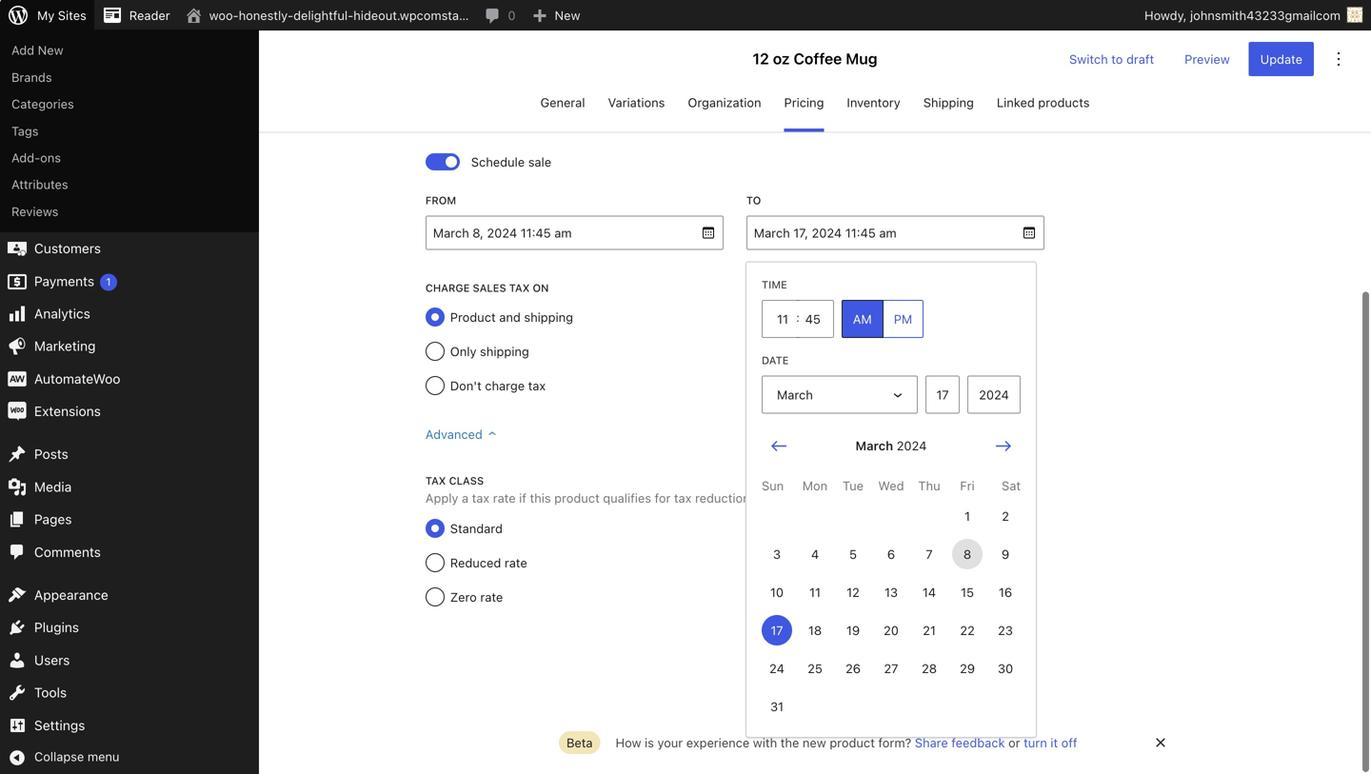 Task type: locate. For each thing, give the bounding box(es) containing it.
reader link
[[94, 0, 178, 30]]

can for product regular price :
[[639, 24, 660, 38]]

10
[[770, 585, 784, 599]]

1 down fri
[[965, 509, 970, 523]]

all products
[[11, 16, 81, 30]]

12 left oz
[[753, 50, 769, 68]]

price right 'regular'
[[539, 24, 570, 38]]

to
[[1112, 52, 1123, 66]]

0 horizontal spatial 12
[[753, 50, 769, 68]]

once. for sale
[[794, 41, 826, 55]]

schedule
[[471, 155, 525, 169]]

remove down mug
[[875, 82, 921, 97]]

2 used from the left
[[763, 41, 791, 55]]

0 horizontal spatial only
[[664, 24, 688, 38]]

1 remove button from the left
[[543, 72, 611, 107]]

: for product regular price
[[570, 24, 574, 38]]

1 up analytics 'link'
[[106, 275, 111, 288]]

be up the organization
[[691, 24, 706, 38]]

0 vertical spatial rate
[[493, 491, 516, 505]]

apply
[[426, 491, 458, 505]]

0 horizontal spatial new
[[38, 43, 63, 57]]

1 horizontal spatial remove
[[875, 82, 921, 97]]

: up mug
[[872, 24, 876, 38]]

off
[[1062, 736, 1078, 750]]

0 horizontal spatial can
[[639, 24, 660, 38]]

rate right the zero
[[480, 590, 503, 604]]

standard
[[450, 521, 503, 536]]

extensions link
[[0, 395, 259, 428]]

2 remove from the left
[[875, 82, 921, 97]]

once. down product sale price : at the right top
[[794, 41, 826, 55]]

product inside 'tax class apply a tax rate if this product qualifies for tax reduction or exemption. learn more .'
[[554, 491, 600, 505]]

preview link
[[1173, 42, 1242, 76]]

be for product regular price :
[[691, 24, 706, 38]]

1 vertical spatial sale
[[528, 155, 552, 169]]

new down all products
[[38, 43, 63, 57]]

2 block from the left
[[907, 24, 938, 38]]

original
[[802, 82, 844, 97]]

1 price from the left
[[539, 24, 570, 38]]

22 button
[[952, 615, 983, 646]]

price
[[539, 24, 570, 38], [841, 24, 872, 38]]

1 be from the left
[[691, 24, 706, 38]]

rate for reduced rate
[[505, 556, 527, 570]]

mug
[[846, 50, 878, 68]]

sale for schedule
[[528, 155, 552, 169]]

sales
[[473, 282, 506, 294]]

only shipping
[[450, 344, 529, 358]]

0 horizontal spatial block
[[605, 24, 636, 38]]

be for product sale price :
[[993, 24, 1008, 38]]

can
[[639, 24, 660, 38], [942, 24, 962, 38]]

12 inside "button"
[[847, 585, 860, 599]]

13
[[885, 585, 898, 599]]

all products link
[[0, 10, 259, 37]]

once.
[[473, 41, 505, 55], [794, 41, 826, 55]]

general button
[[540, 88, 585, 132]]

2 only from the left
[[966, 24, 990, 38]]

can up variations at left
[[639, 24, 660, 38]]

From field
[[426, 216, 701, 250]]

more
[[871, 491, 901, 505]]

thu
[[918, 478, 941, 493]]

0 horizontal spatial product
[[554, 491, 600, 505]]

2 can from the left
[[942, 24, 962, 38]]

product left 'regular'
[[442, 24, 490, 38]]

can up shipping
[[942, 24, 962, 38]]

0 horizontal spatial or
[[754, 491, 765, 505]]

10 button
[[762, 577, 792, 607]]

or right reduction
[[754, 491, 765, 505]]

1 horizontal spatial once.
[[794, 41, 826, 55]]

this for product sale price :
[[879, 24, 904, 38]]

2 horizontal spatial :
[[872, 24, 876, 38]]

product and shipping
[[450, 310, 573, 324]]

Standard radio
[[426, 519, 445, 538]]

Zero rate radio
[[426, 588, 445, 607]]

once. down product regular price :
[[473, 41, 505, 55]]

: for product sale price
[[872, 24, 876, 38]]

product right "new"
[[830, 736, 875, 750]]

this block can only be used once. up inventory
[[763, 24, 1008, 55]]

or left turn
[[1009, 736, 1020, 750]]

toolbar navigation
[[0, 0, 1371, 34]]

product right this
[[554, 491, 600, 505]]

0 horizontal spatial used
[[442, 41, 470, 55]]

0 horizontal spatial this block can only be used once.
[[442, 24, 706, 55]]

28 button
[[914, 653, 945, 684]]

pm button
[[883, 300, 924, 338]]

0 horizontal spatial :
[[570, 24, 574, 38]]

28
[[922, 661, 937, 676]]

sale inside block: columns document
[[814, 24, 838, 38]]

0 horizontal spatial price
[[539, 24, 570, 38]]

new
[[803, 736, 826, 750]]

product for product regular price
[[442, 24, 490, 38]]

linked products button
[[997, 88, 1090, 132]]

24
[[770, 661, 785, 676]]

tax right charge
[[528, 378, 546, 393]]

0 horizontal spatial be
[[691, 24, 706, 38]]

new right 0
[[555, 8, 580, 22]]

12 left 13 button
[[847, 585, 860, 599]]

don't
[[450, 378, 482, 393]]

linked
[[997, 95, 1035, 110]]

am
[[853, 312, 872, 326]]

add-ons
[[11, 150, 61, 165]]

1 horizontal spatial be
[[993, 24, 1008, 38]]

howdy,
[[1145, 8, 1187, 22]]

0 vertical spatial new
[[555, 8, 580, 22]]

0 horizontal spatial remove button
[[543, 72, 611, 107]]

1 horizontal spatial new
[[555, 8, 580, 22]]

advanced button
[[426, 426, 500, 443]]

25 button
[[800, 653, 830, 684]]

it
[[1051, 736, 1058, 750]]

remove button down mug
[[864, 72, 932, 107]]

23 button
[[990, 615, 1021, 646]]

used up find
[[763, 41, 791, 55]]

sale right the schedule
[[528, 155, 552, 169]]

product for product sale price
[[763, 24, 811, 38]]

marketing
[[34, 338, 96, 354]]

1 once. from the left
[[473, 41, 505, 55]]

To field
[[746, 216, 1022, 250]]

1 horizontal spatial block
[[907, 24, 938, 38]]

be up linked
[[993, 24, 1008, 38]]

rate
[[493, 491, 516, 505], [505, 556, 527, 570], [480, 590, 503, 604]]

0 vertical spatial 1
[[106, 275, 111, 288]]

1 this block can only be used once. from the left
[[442, 24, 706, 55]]

rate for zero rate
[[480, 590, 503, 604]]

1 horizontal spatial product
[[830, 736, 875, 750]]

0 horizontal spatial remove
[[554, 82, 600, 97]]

3 button
[[762, 539, 792, 569]]

.
[[901, 491, 904, 505]]

2 this from the left
[[879, 24, 904, 38]]

attributes
[[11, 177, 68, 192]]

tax right a
[[472, 491, 490, 505]]

block for product sale price :
[[907, 24, 938, 38]]

options image
[[1328, 48, 1350, 70]]

remove button down new link
[[543, 72, 611, 107]]

used down hideout.wpcomsta…
[[442, 41, 470, 55]]

tax left the on
[[509, 282, 530, 294]]

0 vertical spatial or
[[754, 491, 765, 505]]

rate left if
[[493, 491, 516, 505]]

remove
[[554, 82, 600, 97], [875, 82, 921, 97]]

comments link
[[0, 536, 259, 569]]

this up inventory
[[879, 24, 904, 38]]

1 used from the left
[[442, 41, 470, 55]]

1 horizontal spatial sale
[[814, 24, 838, 38]]

experience
[[686, 736, 750, 750]]

new inside toolbar navigation
[[555, 8, 580, 22]]

used for product sale price :
[[763, 41, 791, 55]]

reviews link
[[0, 198, 259, 225]]

view previous month image
[[768, 435, 790, 457]]

2 vertical spatial rate
[[480, 590, 503, 604]]

collapse menu
[[34, 749, 119, 764]]

rate right reduced
[[505, 556, 527, 570]]

0 vertical spatial product
[[554, 491, 600, 505]]

Only shipping radio
[[426, 342, 445, 361]]

12 inside product editor top bar. region
[[753, 50, 769, 68]]

: right 'regular'
[[570, 24, 574, 38]]

2 price from the left
[[841, 24, 872, 38]]

9
[[1002, 547, 1010, 561]]

1 vertical spatial 12
[[847, 585, 860, 599]]

block: columns document
[[426, 0, 1045, 123]]

0 horizontal spatial sale
[[528, 155, 552, 169]]

12 button
[[838, 577, 869, 607]]

0 horizontal spatial 1
[[106, 275, 111, 288]]

product up oz
[[763, 24, 811, 38]]

: left am on the top right of the page
[[796, 310, 800, 324]]

price up mug
[[841, 24, 872, 38]]

12 for 12
[[847, 585, 860, 599]]

1 inside 'payments 1'
[[106, 275, 111, 288]]

1 remove from the left
[[554, 82, 600, 97]]

this right 'regular'
[[577, 24, 601, 38]]

1 horizontal spatial used
[[763, 41, 791, 55]]

0 horizontal spatial this
[[577, 24, 601, 38]]

switch
[[1070, 52, 1108, 66]]

calendar application
[[762, 429, 1021, 722]]

0 vertical spatial 12
[[753, 50, 769, 68]]

group
[[842, 300, 924, 338]]

2 once. from the left
[[794, 41, 826, 55]]

1 vertical spatial or
[[1009, 736, 1020, 750]]

delightful-
[[293, 8, 353, 22]]

1 vertical spatial 1
[[965, 509, 970, 523]]

analytics link
[[0, 298, 259, 330]]

1 horizontal spatial can
[[942, 24, 962, 38]]

remove left variations at left
[[554, 82, 600, 97]]

0 vertical spatial sale
[[814, 24, 838, 38]]

:
[[570, 24, 574, 38], [872, 24, 876, 38], [796, 310, 800, 324]]

30
[[998, 661, 1013, 676]]

29
[[960, 661, 975, 676]]

21
[[923, 623, 936, 637]]

qualifies
[[603, 491, 651, 505]]

2 this block can only be used once. from the left
[[763, 24, 1008, 55]]

users link
[[0, 644, 259, 677]]

13 button
[[876, 577, 907, 607]]

1 vertical spatial shipping
[[480, 344, 529, 358]]

1 horizontal spatial 1
[[965, 509, 970, 523]]

reduced
[[450, 556, 501, 570]]

add-
[[11, 150, 40, 165]]

1 this from the left
[[577, 24, 601, 38]]

this
[[530, 491, 551, 505]]

collapse
[[34, 749, 84, 764]]

tab list
[[259, 88, 1371, 132]]

for
[[655, 491, 671, 505]]

or
[[754, 491, 765, 505], [1009, 736, 1020, 750]]

1 horizontal spatial remove button
[[864, 72, 932, 107]]

this block can only be used once. up general
[[442, 24, 706, 55]]

sun
[[762, 478, 784, 493]]

1 horizontal spatial price
[[841, 24, 872, 38]]

1 can from the left
[[639, 24, 660, 38]]

1 block from the left
[[605, 24, 636, 38]]

1 horizontal spatial this
[[879, 24, 904, 38]]

shipping down the on
[[524, 310, 573, 324]]

tax class apply a tax rate if this product qualifies for tax reduction or exemption. learn more .
[[426, 475, 904, 505]]

sale inside document
[[528, 155, 552, 169]]

shipping up charge
[[480, 344, 529, 358]]

1 vertical spatial rate
[[505, 556, 527, 570]]

only up shipping
[[966, 24, 990, 38]]

sale up coffee at right top
[[814, 24, 838, 38]]

block up shipping
[[907, 24, 938, 38]]

2 be from the left
[[993, 24, 1008, 38]]

only up variations at left
[[664, 24, 688, 38]]

1 horizontal spatial this block can only be used once.
[[763, 24, 1008, 55]]

add
[[11, 43, 34, 57]]

block right new link
[[605, 24, 636, 38]]

sale
[[814, 24, 838, 38], [528, 155, 552, 169]]

20 button
[[876, 615, 907, 646]]

block: product schedule sale fields document
[[426, 153, 1045, 250]]

0 horizontal spatial once.
[[473, 41, 505, 55]]

1 horizontal spatial 12
[[847, 585, 860, 599]]

reviews
[[11, 204, 59, 218]]

1 horizontal spatial only
[[966, 24, 990, 38]]

am button
[[842, 300, 884, 338]]

1 only from the left
[[664, 24, 688, 38]]

None number field
[[762, 300, 796, 338], [800, 300, 834, 338], [926, 375, 960, 414], [968, 375, 1021, 414], [762, 300, 796, 338], [800, 300, 834, 338], [926, 375, 960, 414], [968, 375, 1021, 414]]

schedule sale
[[471, 155, 552, 169]]

brands
[[11, 70, 52, 84]]

analytics
[[34, 306, 90, 321]]



Task type: describe. For each thing, give the bounding box(es) containing it.
this for product regular price :
[[577, 24, 601, 38]]

22
[[960, 623, 975, 637]]

19 button
[[838, 615, 869, 646]]

0 vertical spatial shipping
[[524, 310, 573, 324]]

used for product regular price :
[[442, 41, 470, 55]]

once. for regular
[[473, 41, 505, 55]]

organization button
[[688, 88, 761, 132]]

turn
[[1024, 736, 1047, 750]]

with
[[753, 736, 777, 750]]

only
[[450, 344, 477, 358]]

media link
[[0, 471, 259, 503]]

product sale price :
[[763, 24, 879, 38]]

tools link
[[0, 677, 259, 709]]

inventory button
[[847, 88, 901, 132]]

how
[[616, 736, 641, 750]]

menu
[[87, 749, 119, 764]]

share feedback button
[[915, 736, 1005, 750]]

pages link
[[0, 503, 259, 536]]

sale for product
[[814, 24, 838, 38]]

if
[[519, 491, 527, 505]]

your
[[658, 736, 683, 750]]

1 horizontal spatial or
[[1009, 736, 1020, 750]]

update button
[[1249, 42, 1314, 76]]

16
[[999, 585, 1012, 599]]

can for product sale price :
[[942, 24, 962, 38]]

users
[[34, 652, 70, 668]]

find original button
[[763, 72, 856, 107]]

the
[[781, 736, 799, 750]]

Product and shipping radio
[[426, 308, 445, 327]]

appearance link
[[0, 579, 259, 612]]

pages
[[34, 512, 72, 527]]

12 oz coffee mug
[[753, 50, 878, 68]]

1 vertical spatial product
[[830, 736, 875, 750]]

on
[[533, 282, 549, 294]]

8 button
[[952, 539, 983, 569]]

14 button
[[914, 577, 945, 607]]

tags
[[11, 124, 39, 138]]

product editor top bar. region
[[259, 30, 1371, 132]]

products
[[1038, 95, 1090, 110]]

4
[[811, 547, 819, 561]]

woo-honestly-delightful-hideout.wpcomsta… link
[[178, 0, 477, 30]]

is
[[645, 736, 654, 750]]

23
[[998, 623, 1013, 637]]

tab list containing general
[[259, 88, 1371, 132]]

settings
[[34, 717, 85, 733]]

31
[[770, 699, 784, 714]]

switch to draft
[[1070, 52, 1154, 66]]

24 button
[[762, 653, 792, 684]]

all
[[11, 16, 26, 30]]

1 vertical spatial new
[[38, 43, 63, 57]]

6 button
[[876, 539, 907, 569]]

comments
[[34, 544, 101, 560]]

hide this message image
[[1149, 731, 1172, 754]]

pricing button
[[784, 88, 824, 132]]

Don't charge tax radio
[[426, 376, 445, 395]]

honestly-
[[239, 8, 293, 22]]

only for product regular price :
[[664, 24, 688, 38]]

attributes link
[[0, 171, 259, 198]]

or inside 'tax class apply a tax rate if this product qualifies for tax reduction or exemption. learn more .'
[[754, 491, 765, 505]]

product down charge sales tax on
[[450, 310, 496, 324]]

27
[[884, 661, 899, 676]]

inventory
[[847, 95, 901, 110]]

fri
[[960, 478, 975, 493]]

11 button
[[800, 577, 830, 607]]

1 horizontal spatial :
[[796, 310, 800, 324]]

2
[[1002, 509, 1009, 523]]

6
[[887, 547, 895, 561]]

tax right for
[[674, 491, 692, 505]]

15
[[961, 585, 974, 599]]

remove for 1st remove button
[[554, 82, 600, 97]]

pm
[[894, 312, 913, 326]]

block for product regular price :
[[605, 24, 636, 38]]

sat
[[1002, 478, 1021, 493]]

how is your experience with the new product form? share feedback or turn it off
[[616, 736, 1078, 750]]

wed
[[878, 478, 904, 493]]

18 button
[[800, 615, 830, 646]]

brands link
[[0, 64, 259, 91]]

woo-
[[209, 8, 239, 22]]

add new link
[[0, 37, 259, 64]]

learn
[[836, 491, 868, 505]]

my sites link
[[0, 0, 94, 30]]

to
[[746, 194, 761, 207]]

2 remove button from the left
[[864, 72, 932, 107]]

payments 1
[[34, 273, 111, 289]]

only for product sale price :
[[966, 24, 990, 38]]

12 for 12 oz coffee mug
[[753, 50, 769, 68]]

exemption.
[[769, 491, 832, 505]]

reader
[[129, 8, 170, 22]]

price for product sale price
[[841, 24, 872, 38]]

1 inside button
[[965, 509, 970, 523]]

rate inside 'tax class apply a tax rate if this product qualifies for tax reduction or exemption. learn more .'
[[493, 491, 516, 505]]

categories link
[[0, 91, 259, 117]]

reduced rate
[[450, 556, 527, 570]]

switch to draft button
[[1058, 42, 1166, 76]]

this block can only be used once. for product sale price :
[[763, 24, 1008, 55]]

5 button
[[838, 539, 869, 569]]

7
[[926, 547, 933, 561]]

price for product regular price
[[539, 24, 570, 38]]

30 button
[[990, 653, 1021, 684]]

remove for 2nd remove button from the left
[[875, 82, 921, 97]]

11
[[810, 585, 821, 599]]

tax
[[426, 475, 446, 487]]

plugins link
[[0, 612, 259, 644]]

Reduced rate radio
[[426, 553, 445, 573]]

class
[[449, 475, 484, 487]]

variations
[[608, 95, 665, 110]]

this block can only be used once. for product regular price :
[[442, 24, 706, 55]]

shipping button
[[924, 88, 974, 132]]

categories
[[11, 97, 74, 111]]

25
[[808, 661, 823, 676]]

add new
[[11, 43, 63, 57]]

17
[[771, 623, 783, 637]]

17 button
[[762, 615, 792, 646]]

view next month image
[[992, 435, 1015, 457]]

time
[[762, 279, 787, 291]]

0
[[508, 8, 516, 22]]

20
[[884, 623, 899, 637]]

group containing am
[[842, 300, 924, 338]]

media
[[34, 479, 72, 495]]



Task type: vqa. For each thing, say whether or not it's contained in the screenshot.
Submit
no



